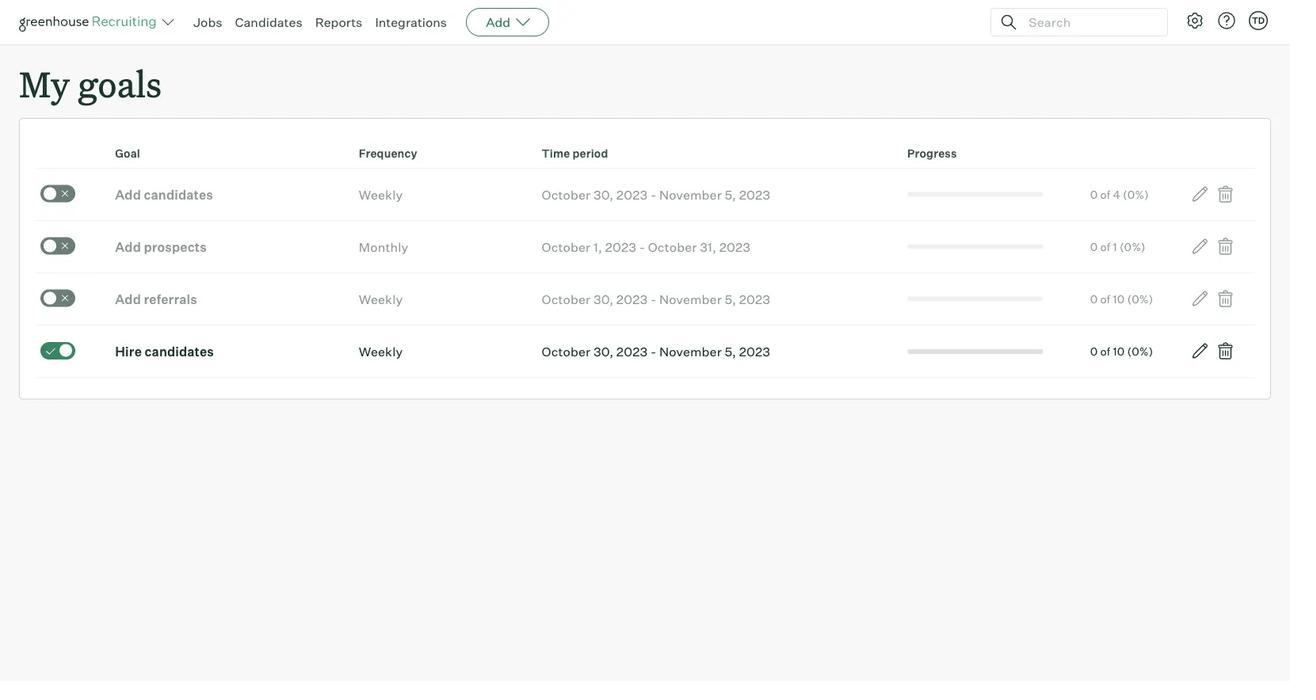 Task type: vqa. For each thing, say whether or not it's contained in the screenshot.
checkbox
yes



Task type: describe. For each thing, give the bounding box(es) containing it.
(0%) for add prospects
[[1120, 240, 1146, 254]]

30, for add referrals
[[594, 291, 614, 307]]

(0%) for add candidates
[[1123, 188, 1149, 201]]

- for add candidates
[[651, 187, 656, 203]]

of for add candidates
[[1100, 188, 1111, 201]]

greenhouse recruiting image
[[19, 13, 162, 32]]

add for add candidates
[[115, 187, 141, 203]]

period
[[573, 147, 608, 161]]

add button
[[466, 8, 549, 36]]

prospects
[[144, 239, 207, 255]]

30, for add candidates
[[594, 187, 614, 203]]

remove goal icon image for add referrals
[[1216, 289, 1235, 308]]

- for hire candidates
[[651, 344, 656, 360]]

5, for add candidates
[[725, 187, 736, 203]]

reports
[[315, 14, 362, 30]]

reports link
[[315, 14, 362, 30]]

weekly for add referrals
[[359, 291, 403, 307]]

november for add referrals
[[659, 291, 722, 307]]

candidates for hire candidates
[[145, 344, 214, 360]]

progress bar for add prospects
[[907, 245, 1044, 249]]

30, for hire candidates
[[594, 344, 614, 360]]

frequency
[[359, 147, 417, 161]]

october 30, 2023 - november 5, 2023 for hire candidates
[[542, 344, 770, 360]]

td button
[[1246, 8, 1271, 33]]

edit goal icon image for add prospects
[[1191, 237, 1210, 256]]

jobs
[[193, 14, 222, 30]]

0 of 10 (0%) for hire candidates
[[1090, 345, 1153, 358]]

goal
[[115, 147, 140, 161]]

october 30, 2023 - november 5, 2023 for add candidates
[[542, 187, 770, 203]]

0 of 1 (0%)
[[1090, 240, 1146, 254]]

edit goal icon image for hire candidates
[[1191, 342, 1210, 361]]

october for add referrals
[[542, 291, 591, 307]]

october 1, 2023 - october 31, 2023
[[542, 239, 751, 255]]

of for hire candidates
[[1100, 345, 1111, 358]]

progress bar for hire candidates
[[907, 349, 1044, 354]]

jobs link
[[193, 14, 222, 30]]

configure image
[[1186, 11, 1205, 30]]

candidates
[[235, 14, 302, 30]]

hire candidates
[[115, 344, 214, 360]]

october for add candidates
[[542, 187, 591, 203]]



Task type: locate. For each thing, give the bounding box(es) containing it.
0 vertical spatial 5,
[[725, 187, 736, 203]]

-
[[651, 187, 656, 203], [639, 239, 645, 255], [651, 291, 656, 307], [651, 344, 656, 360]]

10
[[1113, 292, 1125, 306], [1113, 345, 1125, 358]]

3 30, from the top
[[594, 344, 614, 360]]

2 vertical spatial 5,
[[725, 344, 736, 360]]

4 remove goal icon image from the top
[[1216, 342, 1235, 361]]

1 october 30, 2023 - november 5, 2023 from the top
[[542, 187, 770, 203]]

time period
[[542, 147, 608, 161]]

add for add
[[486, 14, 511, 30]]

october for add prospects
[[542, 239, 591, 255]]

weekly for add candidates
[[359, 187, 403, 203]]

2 5, from the top
[[725, 291, 736, 307]]

2 vertical spatial november
[[659, 344, 722, 360]]

my goals
[[19, 60, 162, 107]]

goals
[[78, 60, 162, 107]]

3 october 30, 2023 - november 5, 2023 from the top
[[542, 344, 770, 360]]

0 vertical spatial 30,
[[594, 187, 614, 203]]

edit goal icon image for add candidates
[[1191, 185, 1210, 204]]

remove goal icon image for hire candidates
[[1216, 342, 1235, 361]]

october 30, 2023 - november 5, 2023
[[542, 187, 770, 203], [542, 291, 770, 307], [542, 344, 770, 360]]

weekly
[[359, 187, 403, 203], [359, 291, 403, 307], [359, 344, 403, 360]]

add candidates
[[115, 187, 213, 203]]

progress bar
[[907, 192, 1044, 197], [907, 245, 1044, 249], [907, 297, 1044, 302], [907, 349, 1044, 354]]

5, for hire candidates
[[725, 344, 736, 360]]

2 vertical spatial october 30, 2023 - november 5, 2023
[[542, 344, 770, 360]]

0 vertical spatial candidates
[[144, 187, 213, 203]]

4 edit goal icon image from the top
[[1191, 342, 1210, 361]]

my
[[19, 60, 70, 107]]

2 0 of 10 (0%) from the top
[[1090, 345, 1153, 358]]

2 10 from the top
[[1113, 345, 1125, 358]]

add for add prospects
[[115, 239, 141, 255]]

3 of from the top
[[1100, 292, 1111, 306]]

None checkbox
[[40, 290, 75, 307], [40, 342, 75, 360], [40, 290, 75, 307], [40, 342, 75, 360]]

0 for add candidates
[[1090, 188, 1098, 201]]

10 for hire candidates
[[1113, 345, 1125, 358]]

2 weekly from the top
[[359, 291, 403, 307]]

november for add candidates
[[659, 187, 722, 203]]

0 of 4 (0%)
[[1090, 188, 1149, 201]]

add
[[486, 14, 511, 30], [115, 187, 141, 203], [115, 239, 141, 255], [115, 291, 141, 307]]

2 remove goal icon image from the top
[[1216, 237, 1235, 256]]

0
[[1090, 188, 1098, 201], [1090, 240, 1098, 254], [1090, 292, 1098, 306], [1090, 345, 1098, 358]]

10 for add referrals
[[1113, 292, 1125, 306]]

3 remove goal icon image from the top
[[1216, 289, 1235, 308]]

3 november from the top
[[659, 344, 722, 360]]

progress
[[907, 147, 957, 161]]

october
[[542, 187, 591, 203], [542, 239, 591, 255], [648, 239, 697, 255], [542, 291, 591, 307], [542, 344, 591, 360]]

2 progress bar from the top
[[907, 245, 1044, 249]]

integrations link
[[375, 14, 447, 30]]

0 for add prospects
[[1090, 240, 1098, 254]]

candidates
[[144, 187, 213, 203], [145, 344, 214, 360]]

4
[[1113, 188, 1121, 201]]

- for add prospects
[[639, 239, 645, 255]]

1 30, from the top
[[594, 187, 614, 203]]

31,
[[700, 239, 716, 255]]

1 vertical spatial 0 of 10 (0%)
[[1090, 345, 1153, 358]]

of for add referrals
[[1100, 292, 1111, 306]]

1 vertical spatial 30,
[[594, 291, 614, 307]]

1 of from the top
[[1100, 188, 1111, 201]]

1 vertical spatial 10
[[1113, 345, 1125, 358]]

november for hire candidates
[[659, 344, 722, 360]]

hire
[[115, 344, 142, 360]]

(0%) for hire candidates
[[1127, 345, 1153, 358]]

5,
[[725, 187, 736, 203], [725, 291, 736, 307], [725, 344, 736, 360]]

weekly for hire candidates
[[359, 344, 403, 360]]

referrals
[[144, 291, 197, 307]]

remove goal icon image for add candidates
[[1216, 185, 1235, 204]]

30,
[[594, 187, 614, 203], [594, 291, 614, 307], [594, 344, 614, 360]]

1 progress bar from the top
[[907, 192, 1044, 197]]

(0%)
[[1123, 188, 1149, 201], [1120, 240, 1146, 254], [1127, 292, 1153, 306], [1127, 345, 1153, 358]]

3 0 from the top
[[1090, 292, 1098, 306]]

1 remove goal icon image from the top
[[1216, 185, 1235, 204]]

1 vertical spatial october 30, 2023 - november 5, 2023
[[542, 291, 770, 307]]

1 vertical spatial candidates
[[145, 344, 214, 360]]

4 progress bar from the top
[[907, 349, 1044, 354]]

3 weekly from the top
[[359, 344, 403, 360]]

0 vertical spatial october 30, 2023 - november 5, 2023
[[542, 187, 770, 203]]

candidates right the hire
[[145, 344, 214, 360]]

1,
[[594, 239, 602, 255]]

- for add referrals
[[651, 291, 656, 307]]

None checkbox
[[40, 185, 75, 203], [40, 238, 75, 255], [40, 185, 75, 203], [40, 238, 75, 255]]

Search text field
[[1025, 11, 1153, 34]]

0 vertical spatial 0 of 10 (0%)
[[1090, 292, 1153, 306]]

td button
[[1249, 11, 1268, 30]]

1 5, from the top
[[725, 187, 736, 203]]

2 vertical spatial weekly
[[359, 344, 403, 360]]

1 november from the top
[[659, 187, 722, 203]]

add inside popup button
[[486, 14, 511, 30]]

2 vertical spatial 30,
[[594, 344, 614, 360]]

2 30, from the top
[[594, 291, 614, 307]]

4 0 from the top
[[1090, 345, 1098, 358]]

of
[[1100, 188, 1111, 201], [1100, 240, 1111, 254], [1100, 292, 1111, 306], [1100, 345, 1111, 358]]

0 for hire candidates
[[1090, 345, 1098, 358]]

integrations
[[375, 14, 447, 30]]

0 vertical spatial november
[[659, 187, 722, 203]]

1 0 from the top
[[1090, 188, 1098, 201]]

0 vertical spatial weekly
[[359, 187, 403, 203]]

2 november from the top
[[659, 291, 722, 307]]

candidates for add candidates
[[144, 187, 213, 203]]

1 edit goal icon image from the top
[[1191, 185, 1210, 204]]

2 october 30, 2023 - november 5, 2023 from the top
[[542, 291, 770, 307]]

add for add referrals
[[115, 291, 141, 307]]

edit goal icon image
[[1191, 185, 1210, 204], [1191, 237, 1210, 256], [1191, 289, 1210, 308], [1191, 342, 1210, 361]]

edit goal icon image for add referrals
[[1191, 289, 1210, 308]]

1 vertical spatial 5,
[[725, 291, 736, 307]]

5, for add referrals
[[725, 291, 736, 307]]

3 progress bar from the top
[[907, 297, 1044, 302]]

0 for add referrals
[[1090, 292, 1098, 306]]

monthly
[[359, 239, 408, 255]]

0 of 10 (0%) for add referrals
[[1090, 292, 1153, 306]]

of for add prospects
[[1100, 240, 1111, 254]]

0 of 10 (0%)
[[1090, 292, 1153, 306], [1090, 345, 1153, 358]]

1 vertical spatial november
[[659, 291, 722, 307]]

november
[[659, 187, 722, 203], [659, 291, 722, 307], [659, 344, 722, 360]]

1 vertical spatial weekly
[[359, 291, 403, 307]]

(0%) for add referrals
[[1127, 292, 1153, 306]]

td
[[1252, 15, 1265, 26]]

1 weekly from the top
[[359, 187, 403, 203]]

remove goal icon image for add prospects
[[1216, 237, 1235, 256]]

1 10 from the top
[[1113, 292, 1125, 306]]

3 edit goal icon image from the top
[[1191, 289, 1210, 308]]

add referrals
[[115, 291, 197, 307]]

october 30, 2023 - november 5, 2023 for add referrals
[[542, 291, 770, 307]]

time
[[542, 147, 570, 161]]

progress bar for add candidates
[[907, 192, 1044, 197]]

remove goal icon image
[[1216, 185, 1235, 204], [1216, 237, 1235, 256], [1216, 289, 1235, 308], [1216, 342, 1235, 361]]

1 0 of 10 (0%) from the top
[[1090, 292, 1153, 306]]

2023
[[616, 187, 648, 203], [739, 187, 770, 203], [605, 239, 636, 255], [719, 239, 751, 255], [616, 291, 648, 307], [739, 291, 770, 307], [616, 344, 648, 360], [739, 344, 770, 360]]

1
[[1113, 240, 1117, 254]]

4 of from the top
[[1100, 345, 1111, 358]]

2 0 from the top
[[1090, 240, 1098, 254]]

add prospects
[[115, 239, 207, 255]]

candidates link
[[235, 14, 302, 30]]

3 5, from the top
[[725, 344, 736, 360]]

0 vertical spatial 10
[[1113, 292, 1125, 306]]

2 edit goal icon image from the top
[[1191, 237, 1210, 256]]

progress bar for add referrals
[[907, 297, 1044, 302]]

candidates up prospects
[[144, 187, 213, 203]]

october for hire candidates
[[542, 344, 591, 360]]

2 of from the top
[[1100, 240, 1111, 254]]



